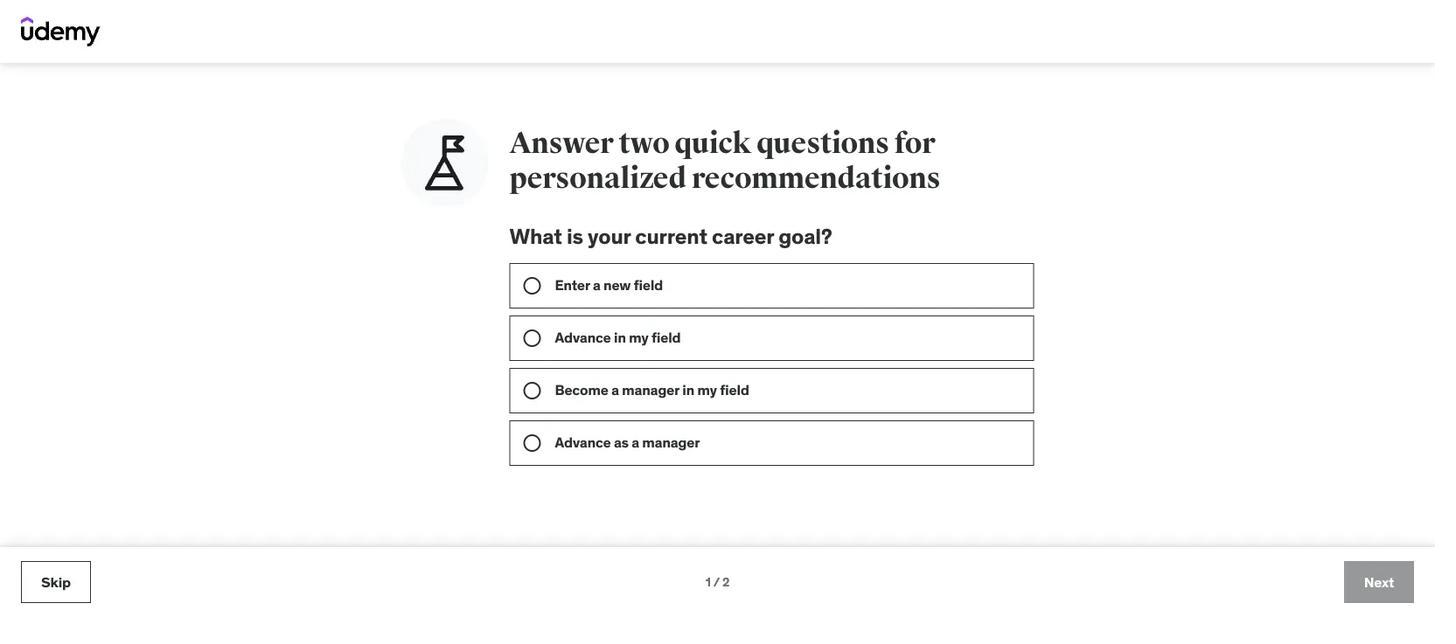 Task type: vqa. For each thing, say whether or not it's contained in the screenshot.
the topmost 9
no



Task type: describe. For each thing, give the bounding box(es) containing it.
personalized
[[510, 160, 687, 196]]

enter a new field
[[555, 276, 663, 294]]

next button
[[1345, 562, 1415, 604]]

0 vertical spatial my
[[629, 329, 649, 347]]

/
[[714, 575, 720, 590]]

enter
[[555, 276, 590, 294]]

career
[[712, 223, 774, 249]]

advance in my field
[[555, 329, 681, 347]]

field for advance in my field
[[652, 329, 681, 347]]

skip
[[41, 574, 71, 591]]

field for enter a new field
[[634, 276, 663, 294]]

advance as a manager
[[555, 434, 700, 452]]

new
[[604, 276, 631, 294]]

become
[[555, 381, 609, 399]]

a for enter
[[593, 276, 601, 294]]

recommendations
[[692, 160, 941, 196]]

a for become
[[612, 381, 619, 399]]

answer
[[510, 125, 614, 161]]

1 / 2
[[706, 575, 730, 590]]

as
[[614, 434, 629, 452]]

goal?
[[779, 223, 833, 249]]

skip link
[[21, 562, 91, 604]]



Task type: locate. For each thing, give the bounding box(es) containing it.
advance for advance as a manager
[[555, 434, 611, 452]]

my
[[629, 329, 649, 347], [698, 381, 717, 399]]

what
[[510, 223, 562, 249]]

a right become
[[612, 381, 619, 399]]

0 horizontal spatial a
[[593, 276, 601, 294]]

advance up become
[[555, 329, 611, 347]]

manager up advance as a manager
[[622, 381, 680, 399]]

udemy image
[[21, 17, 101, 46]]

questions
[[757, 125, 890, 161]]

become a manager in my field
[[555, 381, 750, 399]]

2 vertical spatial field
[[720, 381, 750, 399]]

1 advance from the top
[[555, 329, 611, 347]]

1
[[706, 575, 711, 590]]

0 horizontal spatial my
[[629, 329, 649, 347]]

what is your current career goal?
[[510, 223, 833, 249]]

2
[[723, 575, 730, 590]]

1 vertical spatial in
[[683, 381, 695, 399]]

1 horizontal spatial my
[[698, 381, 717, 399]]

advance
[[555, 329, 611, 347], [555, 434, 611, 452]]

a right as
[[632, 434, 640, 452]]

in up advance as a manager
[[683, 381, 695, 399]]

in down the new
[[614, 329, 626, 347]]

2 vertical spatial a
[[632, 434, 640, 452]]

next
[[1365, 574, 1395, 591]]

1 horizontal spatial a
[[612, 381, 619, 399]]

advance left as
[[555, 434, 611, 452]]

0 vertical spatial a
[[593, 276, 601, 294]]

manager right as
[[643, 434, 700, 452]]

for
[[895, 125, 936, 161]]

0 vertical spatial field
[[634, 276, 663, 294]]

manager
[[622, 381, 680, 399], [643, 434, 700, 452]]

1 vertical spatial a
[[612, 381, 619, 399]]

a
[[593, 276, 601, 294], [612, 381, 619, 399], [632, 434, 640, 452]]

1 vertical spatial advance
[[555, 434, 611, 452]]

2 horizontal spatial a
[[632, 434, 640, 452]]

1 vertical spatial my
[[698, 381, 717, 399]]

quick
[[675, 125, 752, 161]]

0 vertical spatial advance
[[555, 329, 611, 347]]

0 vertical spatial manager
[[622, 381, 680, 399]]

current
[[636, 223, 708, 249]]

your
[[588, 223, 631, 249]]

advance for advance in my field
[[555, 329, 611, 347]]

field
[[634, 276, 663, 294], [652, 329, 681, 347], [720, 381, 750, 399]]

0 vertical spatial in
[[614, 329, 626, 347]]

answer two quick questions for personalized recommendations
[[510, 125, 941, 196]]

in
[[614, 329, 626, 347], [683, 381, 695, 399]]

two
[[619, 125, 670, 161]]

1 vertical spatial manager
[[643, 434, 700, 452]]

0 horizontal spatial in
[[614, 329, 626, 347]]

1 horizontal spatial in
[[683, 381, 695, 399]]

2 advance from the top
[[555, 434, 611, 452]]

1 vertical spatial field
[[652, 329, 681, 347]]

is
[[567, 223, 584, 249]]

a left the new
[[593, 276, 601, 294]]



